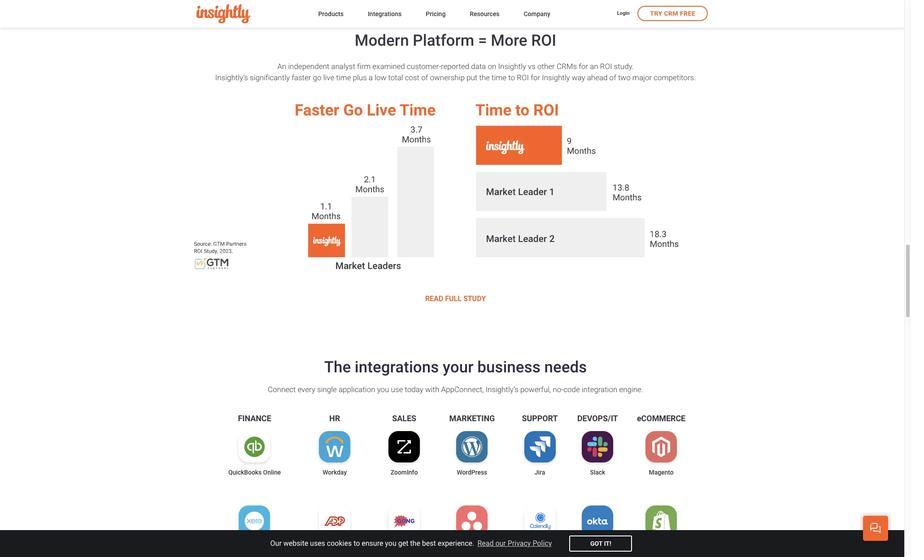 Task type: vqa. For each thing, say whether or not it's contained in the screenshot.
we're
no



Task type: locate. For each thing, give the bounding box(es) containing it.
0 vertical spatial you
[[377, 386, 389, 395]]

try crm free
[[651, 10, 696, 17]]

ecommerce
[[637, 414, 686, 424]]

way
[[572, 73, 586, 82]]

business
[[478, 359, 541, 377]]

zoominfo
[[391, 470, 418, 477]]

crm
[[664, 10, 679, 17]]

firm
[[357, 62, 371, 71]]

insightly
[[498, 62, 526, 71], [542, 73, 570, 82]]

online
[[263, 470, 281, 477]]

insightly left vs
[[498, 62, 526, 71]]

integrations
[[355, 359, 439, 377]]

company link
[[524, 8, 551, 21]]

for down vs
[[531, 73, 540, 82]]

0 horizontal spatial of
[[422, 73, 428, 82]]

time down on
[[492, 73, 507, 82]]

our website uses cookies to ensure you get the best experience. read our privacy policy
[[270, 540, 552, 548]]

of left two
[[610, 73, 617, 82]]

0 vertical spatial to
[[509, 73, 515, 82]]

0 vertical spatial insightly's
[[215, 73, 248, 82]]

our
[[496, 540, 506, 548]]

ensure
[[362, 540, 383, 548]]

study
[[464, 295, 486, 303]]

faster
[[292, 73, 311, 82]]

insightly down other
[[542, 73, 570, 82]]

policy
[[533, 540, 552, 548]]

read full study
[[425, 295, 486, 303]]

devops/it
[[578, 414, 618, 424]]

read
[[478, 540, 494, 548]]

roi
[[532, 31, 557, 50], [600, 62, 612, 71], [517, 73, 529, 82]]

hr
[[329, 414, 340, 424]]

the inside cookieconsent dialog
[[410, 540, 421, 548]]

free
[[680, 10, 696, 17]]

1 vertical spatial you
[[385, 540, 397, 548]]

login link
[[618, 10, 630, 18]]

1 horizontal spatial insightly's
[[486, 386, 519, 395]]

insightly's down business
[[486, 386, 519, 395]]

of
[[422, 73, 428, 82], [610, 73, 617, 82]]

1 of from the left
[[422, 73, 428, 82]]

1 horizontal spatial of
[[610, 73, 617, 82]]

2 horizontal spatial roi
[[600, 62, 612, 71]]

other
[[538, 62, 555, 71]]

plus
[[353, 73, 367, 82]]

powerful,
[[521, 386, 551, 395]]

2 vertical spatial roi
[[517, 73, 529, 82]]

to left ensure
[[354, 540, 360, 548]]

0 vertical spatial insightly
[[498, 62, 526, 71]]

on
[[488, 62, 497, 71]]

time down analyst
[[336, 73, 351, 82]]

marketing
[[449, 414, 495, 424]]

best
[[422, 540, 436, 548]]

study.
[[614, 62, 634, 71]]

1 horizontal spatial time
[[492, 73, 507, 82]]

roi up other
[[532, 31, 557, 50]]

2 of from the left
[[610, 73, 617, 82]]

magento
[[649, 470, 674, 477]]

every
[[298, 386, 315, 395]]

read full study link
[[425, 293, 486, 307]]

0 vertical spatial roi
[[532, 31, 557, 50]]

roi right an
[[600, 62, 612, 71]]

1 horizontal spatial roi
[[532, 31, 557, 50]]

modern
[[355, 31, 409, 50]]

to inside cookieconsent dialog
[[354, 540, 360, 548]]

1 horizontal spatial for
[[579, 62, 588, 71]]

1 horizontal spatial insightly
[[542, 73, 570, 82]]

1 vertical spatial the
[[410, 540, 421, 548]]

try crm free button
[[638, 6, 708, 21]]

1 vertical spatial insightly's
[[486, 386, 519, 395]]

go
[[313, 73, 322, 82]]

full
[[445, 295, 462, 303]]

you left use
[[377, 386, 389, 395]]

0 horizontal spatial to
[[354, 540, 360, 548]]

you inside cookieconsent dialog
[[385, 540, 397, 548]]

1 vertical spatial to
[[354, 540, 360, 548]]

for left an
[[579, 62, 588, 71]]

an independent analyst firm examined customer-reported data on insightly vs other crms for an roi study. insightly's significantly faster go live time plus a low total cost of ownership put the time to roi for insightly way ahead of two major competitors.
[[215, 62, 696, 82]]

0 horizontal spatial for
[[531, 73, 540, 82]]

the
[[479, 73, 490, 82], [410, 540, 421, 548]]

your
[[443, 359, 474, 377]]

0 horizontal spatial insightly's
[[215, 73, 248, 82]]

the right get
[[410, 540, 421, 548]]

0 horizontal spatial the
[[410, 540, 421, 548]]

1 vertical spatial insightly
[[542, 73, 570, 82]]

products
[[318, 10, 344, 17]]

adp workforce now
[[307, 544, 363, 551]]

cookies
[[327, 540, 352, 548]]

insightly's
[[215, 73, 248, 82], [486, 386, 519, 395]]

you left get
[[385, 540, 397, 548]]

0 vertical spatial the
[[479, 73, 490, 82]]

the inside an independent analyst firm examined customer-reported data on insightly vs other crms for an roi study. insightly's significantly faster go live time plus a low total cost of ownership put the time to roi for insightly way ahead of two major competitors.
[[479, 73, 490, 82]]

1 horizontal spatial to
[[509, 73, 515, 82]]

cookieconsent dialog
[[0, 531, 905, 558]]

needs
[[545, 359, 587, 377]]

with
[[425, 386, 440, 395]]

major
[[633, 73, 652, 82]]

1 vertical spatial for
[[531, 73, 540, 82]]

1 horizontal spatial the
[[479, 73, 490, 82]]

the right put
[[479, 73, 490, 82]]

insightly's left significantly
[[215, 73, 248, 82]]

products link
[[318, 8, 344, 21]]

to down more
[[509, 73, 515, 82]]

of down customer-
[[422, 73, 428, 82]]

pricing
[[426, 10, 446, 17]]

connect
[[268, 386, 296, 395]]

read
[[425, 295, 444, 303]]

you
[[377, 386, 389, 395], [385, 540, 397, 548]]

0 horizontal spatial time
[[336, 73, 351, 82]]

integrations
[[368, 10, 402, 17]]

our
[[270, 540, 282, 548]]

login
[[618, 10, 630, 16]]

calendly
[[528, 544, 552, 551]]

customer-
[[407, 62, 441, 71]]

for
[[579, 62, 588, 71], [531, 73, 540, 82]]

2 time from the left
[[492, 73, 507, 82]]

roi down vs
[[517, 73, 529, 82]]

put
[[467, 73, 478, 82]]

1 time from the left
[[336, 73, 351, 82]]

it!
[[604, 541, 612, 548]]



Task type: describe. For each thing, give the bounding box(es) containing it.
jira
[[535, 470, 545, 477]]

okta
[[591, 544, 604, 551]]

an
[[277, 62, 286, 71]]

roi study image
[[186, 97, 725, 275]]

experience.
[[438, 540, 475, 548]]

workday
[[323, 470, 347, 477]]

ownership
[[430, 73, 465, 82]]

use
[[391, 386, 403, 395]]

reported
[[441, 62, 470, 71]]

significantly
[[250, 73, 290, 82]]

insightly logo image
[[197, 4, 250, 24]]

adp
[[307, 544, 319, 551]]

sales
[[392, 414, 416, 424]]

analyst
[[331, 62, 355, 71]]

engine.
[[620, 386, 644, 395]]

ahead
[[587, 73, 608, 82]]

uses
[[310, 540, 325, 548]]

gong
[[397, 544, 412, 551]]

get
[[398, 540, 409, 548]]

got
[[591, 541, 603, 548]]

website
[[284, 540, 308, 548]]

vs
[[528, 62, 536, 71]]

1 vertical spatial roi
[[600, 62, 612, 71]]

now
[[351, 544, 363, 551]]

pricing link
[[426, 8, 446, 21]]

privacy
[[508, 540, 531, 548]]

live
[[323, 73, 334, 82]]

asana
[[464, 544, 481, 551]]

try
[[651, 10, 663, 17]]

resources
[[470, 10, 500, 17]]

single
[[317, 386, 337, 395]]

got it! button
[[570, 536, 633, 553]]

cost
[[405, 73, 420, 82]]

two
[[618, 73, 631, 82]]

integrations link
[[368, 8, 402, 21]]

quickbooks
[[228, 470, 262, 477]]

a
[[369, 73, 373, 82]]

low
[[375, 73, 387, 82]]

platform
[[413, 31, 475, 50]]

competitors.
[[654, 73, 696, 82]]

no-
[[553, 386, 564, 395]]

insightly's inside an independent analyst firm examined customer-reported data on insightly vs other crms for an roi study. insightly's significantly faster go live time plus a low total cost of ownership put the time to roi for insightly way ahead of two major competitors.
[[215, 73, 248, 82]]

to inside an independent analyst firm examined customer-reported data on insightly vs other crms for an roi study. insightly's significantly faster go live time plus a low total cost of ownership put the time to roi for insightly way ahead of two major competitors.
[[509, 73, 515, 82]]

quickbooks online
[[228, 470, 281, 477]]

code
[[564, 386, 580, 395]]

0 vertical spatial for
[[579, 62, 588, 71]]

0 horizontal spatial roi
[[517, 73, 529, 82]]

more
[[491, 31, 528, 50]]

data
[[471, 62, 486, 71]]

got it!
[[591, 541, 612, 548]]

appconnect,
[[441, 386, 484, 395]]

connect every single application you use today with appconnect, insightly's powerful, no-code integration engine.
[[268, 386, 644, 395]]

workforce
[[320, 544, 349, 551]]

=
[[478, 31, 487, 50]]

application
[[339, 386, 375, 395]]

finance
[[238, 414, 271, 424]]

resources link
[[470, 8, 500, 21]]

0 horizontal spatial insightly
[[498, 62, 526, 71]]

the
[[324, 359, 351, 377]]

an
[[590, 62, 599, 71]]

modern platform = more roi
[[355, 31, 557, 50]]

crms
[[557, 62, 577, 71]]

wordpress
[[457, 470, 488, 477]]

insightly logo link
[[197, 4, 304, 24]]

read our privacy policy button
[[476, 538, 554, 551]]

independent
[[288, 62, 330, 71]]

slack
[[590, 470, 606, 477]]

support
[[522, 414, 558, 424]]

try crm free link
[[638, 6, 708, 21]]



